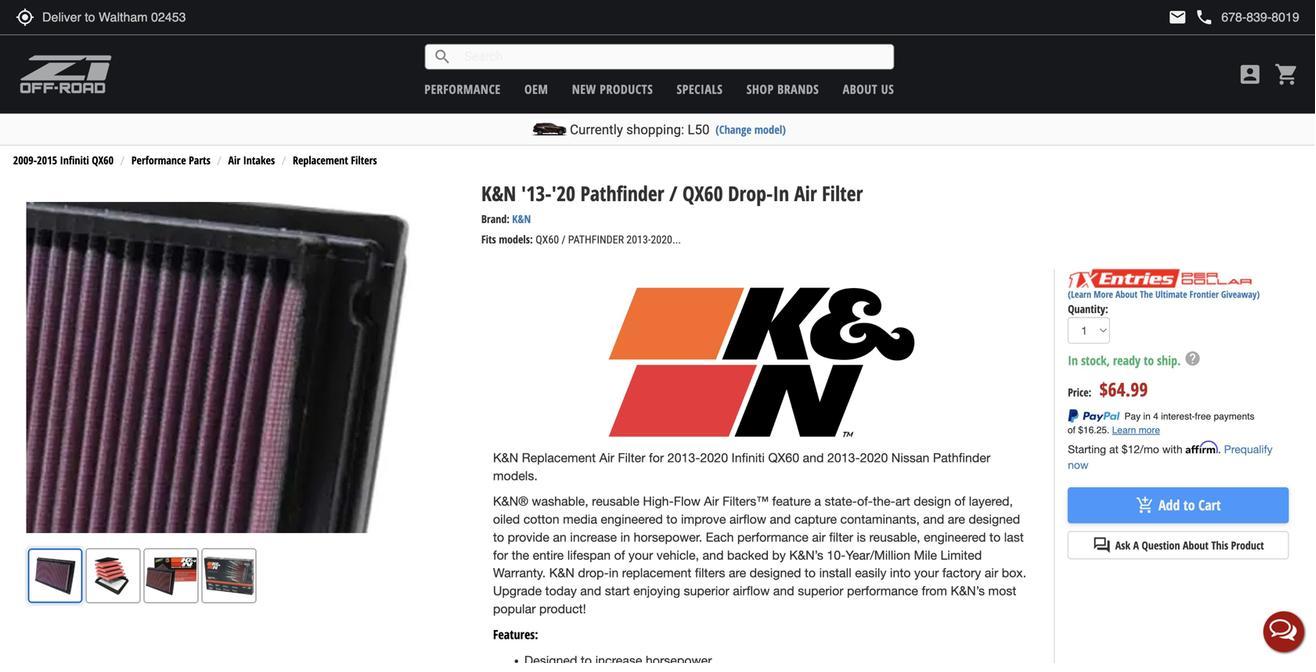 Task type: describe. For each thing, give the bounding box(es) containing it.
specials
[[677, 81, 723, 98]]

art
[[896, 494, 911, 509]]

filters
[[695, 566, 726, 581]]

high-
[[643, 494, 674, 509]]

(change
[[716, 122, 752, 137]]

k&n up "models:"
[[512, 211, 531, 226]]

ask
[[1116, 538, 1131, 553]]

1 vertical spatial airflow
[[733, 584, 770, 598]]

ship.
[[1158, 352, 1182, 369]]

air inside 'k&n '13-'20 pathfinder / qx60 drop-in air filter brand: k&n fits models: qx60 / pathfinder 2013-2020...'
[[795, 179, 817, 207]]

help
[[1185, 350, 1202, 367]]

to right "add"
[[1184, 496, 1196, 515]]

0 vertical spatial about
[[843, 81, 878, 98]]

features:
[[493, 626, 539, 643]]

(learn
[[1069, 288, 1092, 301]]

search
[[433, 47, 452, 66]]

a
[[815, 494, 822, 509]]

upgrade
[[493, 584, 542, 598]]

about us
[[843, 81, 895, 98]]

nissan
[[892, 451, 930, 465]]

entire
[[533, 548, 564, 563]]

and up filters
[[703, 548, 724, 563]]

this
[[1212, 538, 1229, 553]]

2015
[[37, 153, 57, 168]]

0 vertical spatial performance
[[425, 81, 501, 98]]

$12
[[1122, 443, 1141, 456]]

to down oiled
[[493, 530, 505, 545]]

add
[[1159, 496, 1181, 515]]

models.
[[493, 469, 538, 483]]

account_box
[[1238, 62, 1263, 87]]

prequalify now link
[[1069, 443, 1273, 472]]

pathfinder inside 'k&n '13-'20 pathfinder / qx60 drop-in air filter brand: k&n fits models: qx60 / pathfinder 2013-2020...'
[[581, 179, 665, 207]]

k&n®
[[493, 494, 529, 509]]

add_shopping_cart add to cart
[[1137, 496, 1222, 515]]

1 vertical spatial your
[[915, 566, 940, 581]]

price:
[[1069, 385, 1092, 400]]

1 vertical spatial performance
[[738, 530, 809, 545]]

reusable
[[592, 494, 640, 509]]

air inside k&n® washable, reusable high-flow air filters™ feature a state-of-the-art design of layered, oiled cotton media engineered to improve airflow and capture contaminants, and are designed to provide an increase in horsepower. each performance air filter is reusable, engineered to last for the entire lifespan of your vehicle, and backed by k&n's 10-year/million mile limited warranty. k&n drop-in replacement filters are designed to install easily into your factory air box. upgrade today and start enjoying superior airflow and superior performance from k&n's most popular product!
[[704, 494, 719, 509]]

brand:
[[482, 211, 510, 226]]

more
[[1094, 288, 1114, 301]]

in inside in stock, ready to ship. help
[[1069, 352, 1079, 369]]

filter inside k&n replacement air filter for 2013-2020 infiniti qx60 and 2013-2020 nissan pathfinder models.
[[618, 451, 646, 465]]

1 vertical spatial are
[[729, 566, 747, 581]]

question_answer
[[1093, 536, 1112, 555]]

question
[[1142, 538, 1181, 553]]

k&n inside k&n® washable, reusable high-flow air filters™ feature a state-of-the-art design of layered, oiled cotton media engineered to improve airflow and capture contaminants, and are designed to provide an increase in horsepower. each performance air filter is reusable, engineered to last for the entire lifespan of your vehicle, and backed by k&n's 10-year/million mile limited warranty. k&n drop-in replacement filters are designed to install easily into your factory air box. upgrade today and start enjoying superior airflow and superior performance from k&n's most popular product!
[[550, 566, 575, 581]]

and inside k&n replacement air filter for 2013-2020 infiniti qx60 and 2013-2020 nissan pathfinder models.
[[803, 451, 824, 465]]

quantity:
[[1069, 302, 1109, 317]]

shopping_cart link
[[1271, 62, 1300, 87]]

cotton
[[524, 512, 560, 527]]

the
[[1141, 288, 1154, 301]]

shopping:
[[627, 122, 685, 137]]

design
[[914, 494, 952, 509]]

to up horsepower.
[[667, 512, 678, 527]]

models:
[[499, 232, 533, 247]]

prequalify
[[1225, 443, 1273, 456]]

filter inside 'k&n '13-'20 pathfinder / qx60 drop-in air filter brand: k&n fits models: qx60 / pathfinder 2013-2020...'
[[823, 179, 863, 207]]

shop
[[747, 81, 774, 98]]

add_shopping_cart
[[1137, 496, 1155, 515]]

capture
[[795, 512, 837, 527]]

ultimate
[[1156, 288, 1188, 301]]

0 vertical spatial engineered
[[601, 512, 663, 527]]

by
[[773, 548, 786, 563]]

box.
[[1002, 566, 1027, 581]]

k&n '13-'20 pathfinder / qx60 drop-in air filter brand: k&n fits models: qx60 / pathfinder 2013-2020...
[[482, 179, 863, 247]]

mail
[[1169, 8, 1188, 27]]

performance link
[[425, 81, 501, 98]]

start
[[605, 584, 630, 598]]

2009-
[[13, 153, 37, 168]]

0 horizontal spatial your
[[629, 548, 654, 563]]

filter
[[830, 530, 854, 545]]

new
[[572, 81, 597, 98]]

vehicle,
[[657, 548, 700, 563]]

'13-
[[522, 179, 552, 207]]

parts
[[189, 153, 211, 168]]

product!
[[540, 602, 586, 616]]

feature
[[773, 494, 812, 509]]

0 vertical spatial k&n's
[[790, 548, 824, 563]]

0 horizontal spatial air
[[813, 530, 826, 545]]

a
[[1134, 538, 1140, 553]]

starting at $12 /mo with affirm .
[[1069, 441, 1225, 456]]

2 horizontal spatial performance
[[848, 584, 919, 598]]

0 vertical spatial of
[[955, 494, 966, 509]]

.
[[1219, 443, 1222, 456]]

10-
[[827, 548, 846, 563]]

1 vertical spatial in
[[609, 566, 619, 581]]

l50
[[688, 122, 710, 137]]

an
[[553, 530, 567, 545]]

'20
[[552, 179, 576, 207]]

mail phone
[[1169, 8, 1214, 27]]

starting
[[1069, 443, 1107, 456]]

shop brands
[[747, 81, 820, 98]]

drop-
[[729, 179, 773, 207]]

my_location
[[16, 8, 34, 27]]

$64.99
[[1100, 377, 1149, 402]]

1 horizontal spatial /
[[670, 179, 678, 207]]

0 vertical spatial in
[[621, 530, 631, 545]]

currently
[[570, 122, 623, 137]]

/mo
[[1141, 443, 1160, 456]]

is
[[857, 530, 866, 545]]



Task type: locate. For each thing, give the bounding box(es) containing it.
2013- right pathfinder
[[627, 233, 651, 246]]

limited
[[941, 548, 983, 563]]

1 vertical spatial pathfinder
[[934, 451, 991, 465]]

performance down search
[[425, 81, 501, 98]]

the
[[512, 548, 530, 563]]

replacement filters
[[293, 153, 377, 168]]

replacement up washable,
[[522, 451, 596, 465]]

air intakes link
[[228, 153, 275, 168]]

0 vertical spatial /
[[670, 179, 678, 207]]

into
[[891, 566, 911, 581]]

replacement
[[622, 566, 692, 581]]

and up the a
[[803, 451, 824, 465]]

2020 up "flow"
[[701, 451, 729, 465]]

shopping_cart
[[1275, 62, 1300, 87]]

specials link
[[677, 81, 723, 98]]

1 horizontal spatial k&n's
[[951, 584, 985, 598]]

about left this
[[1184, 538, 1209, 553]]

and down the design
[[924, 512, 945, 527]]

in
[[621, 530, 631, 545], [609, 566, 619, 581]]

drop-
[[578, 566, 609, 581]]

ready
[[1114, 352, 1141, 369]]

performance up "by" at the right of page
[[738, 530, 809, 545]]

2020...
[[651, 233, 682, 246]]

1 horizontal spatial are
[[948, 512, 966, 527]]

pathfinder right nissan
[[934, 451, 991, 465]]

k&n up today
[[550, 566, 575, 581]]

0 horizontal spatial for
[[493, 548, 508, 563]]

1 vertical spatial k&n's
[[951, 584, 985, 598]]

intakes
[[243, 153, 275, 168]]

z1 motorsports logo image
[[20, 55, 112, 94]]

from
[[922, 584, 948, 598]]

1 horizontal spatial air
[[985, 566, 999, 581]]

air intakes
[[228, 153, 275, 168]]

k&n's right "by" at the right of page
[[790, 548, 824, 563]]

2013-
[[627, 233, 651, 246], [668, 451, 701, 465], [828, 451, 861, 465]]

layered,
[[970, 494, 1014, 509]]

2 2020 from the left
[[861, 451, 889, 465]]

air right drop-
[[795, 179, 817, 207]]

easily
[[856, 566, 887, 581]]

now
[[1069, 459, 1089, 472]]

qx60 inside k&n replacement air filter for 2013-2020 infiniti qx60 and 2013-2020 nissan pathfinder models.
[[769, 451, 800, 465]]

1 vertical spatial engineered
[[924, 530, 987, 545]]

designed down layered,
[[969, 512, 1021, 527]]

0 horizontal spatial are
[[729, 566, 747, 581]]

provide
[[508, 530, 550, 545]]

warranty.
[[493, 566, 546, 581]]

k&n inside k&n replacement air filter for 2013-2020 infiniti qx60 and 2013-2020 nissan pathfinder models.
[[493, 451, 519, 465]]

improve
[[681, 512, 726, 527]]

pathfinder inside k&n replacement air filter for 2013-2020 infiniti qx60 and 2013-2020 nissan pathfinder models.
[[934, 451, 991, 465]]

1 vertical spatial for
[[493, 548, 508, 563]]

(learn more about the ultimate frontier giveaway)
[[1069, 288, 1261, 301]]

in
[[773, 179, 790, 207], [1069, 352, 1079, 369]]

are down backed
[[729, 566, 747, 581]]

2 superior from the left
[[798, 584, 844, 598]]

in right increase
[[621, 530, 631, 545]]

0 vertical spatial infiniti
[[60, 153, 89, 168]]

1 horizontal spatial engineered
[[924, 530, 987, 545]]

2 vertical spatial about
[[1184, 538, 1209, 553]]

2 vertical spatial performance
[[848, 584, 919, 598]]

1 horizontal spatial 2013-
[[668, 451, 701, 465]]

mail link
[[1169, 8, 1188, 27]]

1 vertical spatial in
[[1069, 352, 1079, 369]]

shop brands link
[[747, 81, 820, 98]]

year/million
[[846, 548, 911, 563]]

replacement filters link
[[293, 153, 377, 168]]

replacement
[[293, 153, 348, 168], [522, 451, 596, 465]]

qx60 up feature
[[769, 451, 800, 465]]

1 vertical spatial filter
[[618, 451, 646, 465]]

about left the
[[1116, 288, 1138, 301]]

price: $64.99
[[1069, 377, 1149, 402]]

0 vertical spatial for
[[649, 451, 664, 465]]

0 horizontal spatial of
[[615, 548, 625, 563]]

engineered
[[601, 512, 663, 527], [924, 530, 987, 545]]

to left last
[[990, 530, 1001, 545]]

for up high-
[[649, 451, 664, 465]]

qx60 left drop-
[[683, 179, 723, 207]]

2009-2015 infiniti qx60 link
[[13, 153, 114, 168]]

0 horizontal spatial about
[[843, 81, 878, 98]]

are down the design
[[948, 512, 966, 527]]

about inside the question_answer ask a question about this product
[[1184, 538, 1209, 553]]

0 horizontal spatial designed
[[750, 566, 802, 581]]

performance
[[131, 153, 186, 168]]

2013- inside 'k&n '13-'20 pathfinder / qx60 drop-in air filter brand: k&n fits models: qx60 / pathfinder 2013-2020...'
[[627, 233, 651, 246]]

in left stock,
[[1069, 352, 1079, 369]]

for
[[649, 451, 664, 465], [493, 548, 508, 563]]

designed down "by" at the right of page
[[750, 566, 802, 581]]

1 vertical spatial /
[[562, 233, 566, 246]]

0 vertical spatial filter
[[823, 179, 863, 207]]

frontier
[[1190, 288, 1220, 301]]

air up most
[[985, 566, 999, 581]]

performance down easily
[[848, 584, 919, 598]]

k&n up models.
[[493, 451, 519, 465]]

air up improve
[[704, 494, 719, 509]]

0 vertical spatial airflow
[[730, 512, 767, 527]]

k&n up brand:
[[482, 179, 517, 207]]

pathfinder up pathfinder
[[581, 179, 665, 207]]

engineered up limited
[[924, 530, 987, 545]]

superior down install
[[798, 584, 844, 598]]

with
[[1163, 443, 1183, 456]]

1 vertical spatial infiniti
[[732, 451, 765, 465]]

air
[[228, 153, 241, 168], [795, 179, 817, 207], [600, 451, 615, 465], [704, 494, 719, 509]]

phone link
[[1196, 8, 1300, 27]]

k&n® washable, reusable high-flow air filters™ feature a state-of-the-art design of layered, oiled cotton media engineered to improve airflow and capture contaminants, and are designed to provide an increase in horsepower. each performance air filter is reusable, engineered to last for the entire lifespan of your vehicle, and backed by k&n's 10-year/million mile limited warranty. k&n drop-in replacement filters are designed to install easily into your factory air box. upgrade today and start enjoying superior airflow and superior performance from k&n's most popular product!
[[493, 494, 1027, 616]]

1 horizontal spatial replacement
[[522, 451, 596, 465]]

k&n link
[[512, 211, 531, 226]]

filters™
[[723, 494, 769, 509]]

/ left pathfinder
[[562, 233, 566, 246]]

performance
[[425, 81, 501, 98], [738, 530, 809, 545], [848, 584, 919, 598]]

last
[[1005, 530, 1024, 545]]

air inside k&n replacement air filter for 2013-2020 infiniti qx60 and 2013-2020 nissan pathfinder models.
[[600, 451, 615, 465]]

1 vertical spatial of
[[615, 548, 625, 563]]

1 horizontal spatial superior
[[798, 584, 844, 598]]

infiniti right 2015
[[60, 153, 89, 168]]

of right the design
[[955, 494, 966, 509]]

phone
[[1196, 8, 1214, 27]]

0 horizontal spatial pathfinder
[[581, 179, 665, 207]]

install
[[820, 566, 852, 581]]

1 horizontal spatial of
[[955, 494, 966, 509]]

airflow down the filters™
[[730, 512, 767, 527]]

Search search field
[[452, 45, 894, 69]]

1 vertical spatial about
[[1116, 288, 1138, 301]]

replacement left filters
[[293, 153, 348, 168]]

1 horizontal spatial designed
[[969, 512, 1021, 527]]

1 vertical spatial air
[[985, 566, 999, 581]]

replacement inside k&n replacement air filter for 2013-2020 infiniti qx60 and 2013-2020 nissan pathfinder models.
[[522, 451, 596, 465]]

in down model)
[[773, 179, 790, 207]]

the-
[[873, 494, 896, 509]]

1 horizontal spatial for
[[649, 451, 664, 465]]

1 horizontal spatial 2020
[[861, 451, 889, 465]]

1 vertical spatial designed
[[750, 566, 802, 581]]

and down feature
[[770, 512, 791, 527]]

2 horizontal spatial about
[[1184, 538, 1209, 553]]

in inside 'k&n '13-'20 pathfinder / qx60 drop-in air filter brand: k&n fits models: qx60 / pathfinder 2013-2020...'
[[773, 179, 790, 207]]

1 vertical spatial replacement
[[522, 451, 596, 465]]

0 horizontal spatial performance
[[425, 81, 501, 98]]

stock,
[[1082, 352, 1111, 369]]

your down mile
[[915, 566, 940, 581]]

to inside in stock, ready to ship. help
[[1145, 352, 1155, 369]]

0 horizontal spatial k&n's
[[790, 548, 824, 563]]

0 vertical spatial designed
[[969, 512, 1021, 527]]

qx60 right 2015
[[92, 153, 114, 168]]

flow
[[674, 494, 701, 509]]

(learn more about the ultimate frontier giveaway) link
[[1069, 288, 1261, 301]]

products
[[600, 81, 653, 98]]

0 vertical spatial are
[[948, 512, 966, 527]]

1 horizontal spatial performance
[[738, 530, 809, 545]]

0 horizontal spatial filter
[[618, 451, 646, 465]]

0 horizontal spatial in
[[609, 566, 619, 581]]

for left the
[[493, 548, 508, 563]]

and down "by" at the right of page
[[774, 584, 795, 598]]

enjoying
[[634, 584, 681, 598]]

for inside k&n replacement air filter for 2013-2020 infiniti qx60 and 2013-2020 nissan pathfinder models.
[[649, 451, 664, 465]]

new products link
[[572, 81, 653, 98]]

1 horizontal spatial about
[[1116, 288, 1138, 301]]

2 horizontal spatial 2013-
[[828, 451, 861, 465]]

2013- up "flow"
[[668, 451, 701, 465]]

about left us
[[843, 81, 878, 98]]

to left install
[[805, 566, 816, 581]]

filters
[[351, 153, 377, 168]]

oiled
[[493, 512, 520, 527]]

media
[[563, 512, 598, 527]]

1 horizontal spatial in
[[1069, 352, 1079, 369]]

prequalify now
[[1069, 443, 1273, 472]]

0 horizontal spatial engineered
[[601, 512, 663, 527]]

1 horizontal spatial in
[[621, 530, 631, 545]]

infiniti up the filters™
[[732, 451, 765, 465]]

1 superior from the left
[[684, 584, 730, 598]]

1 horizontal spatial infiniti
[[732, 451, 765, 465]]

new products
[[572, 81, 653, 98]]

1 2020 from the left
[[701, 451, 729, 465]]

airflow down backed
[[733, 584, 770, 598]]

0 horizontal spatial infiniti
[[60, 153, 89, 168]]

qx60
[[92, 153, 114, 168], [683, 179, 723, 207], [536, 233, 559, 246], [769, 451, 800, 465]]

/ up 2020... at the top
[[670, 179, 678, 207]]

1 horizontal spatial your
[[915, 566, 940, 581]]

2020 left nissan
[[861, 451, 889, 465]]

to left ship.
[[1145, 352, 1155, 369]]

0 vertical spatial air
[[813, 530, 826, 545]]

air down capture at right bottom
[[813, 530, 826, 545]]

1 horizontal spatial filter
[[823, 179, 863, 207]]

0 horizontal spatial superior
[[684, 584, 730, 598]]

0 horizontal spatial 2013-
[[627, 233, 651, 246]]

air left intakes
[[228, 153, 241, 168]]

lifespan
[[568, 548, 611, 563]]

increase
[[570, 530, 617, 545]]

your up replacement
[[629, 548, 654, 563]]

2009-2015 infiniti qx60
[[13, 153, 114, 168]]

air up reusable
[[600, 451, 615, 465]]

question_answer ask a question about this product
[[1093, 536, 1265, 555]]

and down drop-
[[581, 584, 602, 598]]

0 vertical spatial your
[[629, 548, 654, 563]]

at
[[1110, 443, 1119, 456]]

1 horizontal spatial pathfinder
[[934, 451, 991, 465]]

engineered down reusable
[[601, 512, 663, 527]]

fits
[[482, 232, 496, 247]]

model)
[[755, 122, 786, 137]]

2013- up the state-
[[828, 451, 861, 465]]

k&n's down factory
[[951, 584, 985, 598]]

0 horizontal spatial in
[[773, 179, 790, 207]]

0 horizontal spatial 2020
[[701, 451, 729, 465]]

infiniti inside k&n replacement air filter for 2013-2020 infiniti qx60 and 2013-2020 nissan pathfinder models.
[[732, 451, 765, 465]]

backed
[[728, 548, 769, 563]]

horsepower.
[[634, 530, 703, 545]]

0 vertical spatial in
[[773, 179, 790, 207]]

for inside k&n® washable, reusable high-flow air filters™ feature a state-of-the-art design of layered, oiled cotton media engineered to improve airflow and capture contaminants, and are designed to provide an increase in horsepower. each performance air filter is reusable, engineered to last for the entire lifespan of your vehicle, and backed by k&n's 10-year/million mile limited warranty. k&n drop-in replacement filters are designed to install easily into your factory air box. upgrade today and start enjoying superior airflow and superior performance from k&n's most popular product!
[[493, 548, 508, 563]]

0 horizontal spatial replacement
[[293, 153, 348, 168]]

account_box link
[[1234, 62, 1267, 87]]

0 vertical spatial replacement
[[293, 153, 348, 168]]

giveaway)
[[1222, 288, 1261, 301]]

of-
[[858, 494, 873, 509]]

0 vertical spatial pathfinder
[[581, 179, 665, 207]]

of right the lifespan
[[615, 548, 625, 563]]

0 horizontal spatial /
[[562, 233, 566, 246]]

superior down filters
[[684, 584, 730, 598]]

popular
[[493, 602, 536, 616]]

in up "start"
[[609, 566, 619, 581]]

oem link
[[525, 81, 549, 98]]

qx60 right "models:"
[[536, 233, 559, 246]]

factory
[[943, 566, 982, 581]]



Task type: vqa. For each thing, say whether or not it's contained in the screenshot.
TODAY
yes



